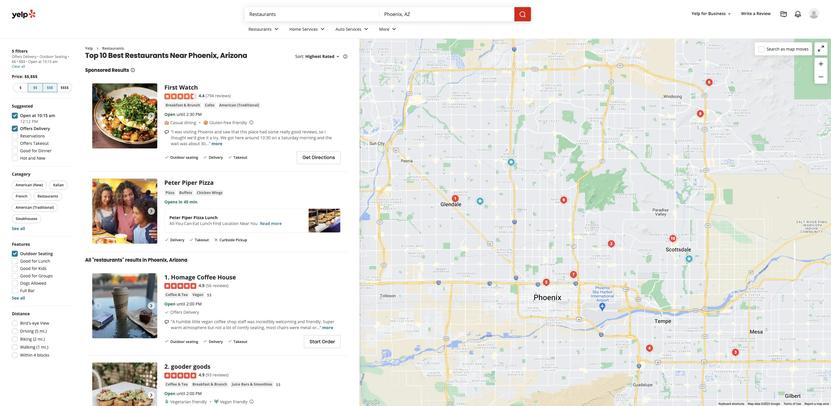 Task type: describe. For each thing, give the bounding box(es) containing it.
bird's-eye view
[[20, 320, 49, 326]]

takeout down the comfy at the bottom left of page
[[234, 339, 248, 344]]

1 vertical spatial breakfast & brunch link
[[191, 381, 228, 387]]

• left top
[[68, 54, 69, 59]]

location
[[222, 221, 239, 226]]

delivery down not
[[209, 339, 223, 344]]

offers delivery for sponsored results
[[170, 309, 199, 315]]

good for kids
[[20, 266, 47, 271]]

group containing suggested
[[10, 103, 73, 163]]

. for 1
[[168, 273, 170, 281]]

not
[[215, 325, 222, 330]]

and right hot
[[28, 155, 36, 161]]

view
[[40, 320, 49, 326]]

see all for features
[[12, 295, 25, 301]]

as
[[781, 46, 785, 52]]

all
[[85, 257, 91, 263]]

of inside '"a humble little vegan coffee shop  staff was incredibly welcoming and friendly. super warm atmosphere but not a lot of comfy seating, most chairs were metal or…"'
[[232, 325, 236, 330]]

previous image for open until 2:30 pm
[[95, 113, 102, 120]]

gooder
[[171, 363, 192, 371]]

casual dining
[[170, 120, 196, 125]]

0 horizontal spatial (traditional)
[[33, 205, 54, 210]]

features
[[12, 241, 30, 247]]

0 vertical spatial coffee
[[197, 273, 216, 281]]

offers down reservations
[[20, 140, 32, 146]]

pickup
[[236, 237, 247, 242]]

(1
[[36, 344, 40, 350]]

takeout up dinner
[[33, 140, 49, 146]]

a right the write
[[753, 11, 756, 16]]

so
[[319, 129, 324, 135]]

• right clear all link
[[26, 59, 27, 64]]

coffee for homage
[[166, 292, 177, 297]]

& for cafes
[[184, 103, 186, 108]]

yelp for the yelp link
[[85, 46, 93, 51]]

previous image for peter piper pizza image to the left
[[95, 208, 102, 215]]

4.9 for coffee
[[199, 283, 205, 288]]

dining
[[184, 120, 196, 125]]

a inside '"a humble little vegan coffee shop  staff was incredibly welcoming and friendly. super warm atmosphere but not a lot of comfy seating, most chairs were metal or…"'
[[223, 325, 225, 330]]

projects image
[[781, 11, 788, 18]]

tea for homage
[[182, 292, 188, 297]]

see all button for category
[[12, 226, 25, 231]]

seating inside 5 filters offers delivery • outdoor seating • $$ • $$$ • open at 10:15 am clear all
[[55, 54, 67, 59]]

had
[[260, 129, 267, 135]]

0 horizontal spatial seating
[[38, 251, 53, 256]]

see for features
[[12, 295, 19, 301]]

map for moves
[[786, 46, 795, 52]]

0 vertical spatial breakfast & brunch link
[[164, 102, 201, 108]]

& for breakfast & brunch
[[178, 382, 181, 387]]

dogs allowed
[[20, 280, 46, 286]]

• up $$,$$$
[[37, 54, 39, 59]]

for for business
[[702, 11, 707, 16]]

jimmy g's salads & pastas image
[[730, 347, 742, 358]]

cafes button
[[204, 102, 216, 108]]

search as map moves
[[767, 46, 809, 52]]

1 until from the top
[[177, 111, 185, 117]]

filters
[[15, 48, 28, 54]]

around
[[245, 135, 259, 140]]

staff
[[238, 319, 246, 325]]

the
[[326, 135, 332, 140]]

offers down 12:12
[[20, 126, 33, 131]]

2:00 for homage
[[186, 301, 195, 307]]

american (traditional) link
[[218, 102, 260, 108]]

brunch for bottommost breakfast & brunch link
[[214, 382, 227, 387]]

10
[[100, 51, 107, 60]]

american (new) button
[[12, 181, 47, 190]]

give
[[197, 135, 205, 140]]

offers inside 5 filters offers delivery • outdoor seating • $$ • $$$ • open at 10:15 am clear all
[[12, 54, 22, 59]]

0 vertical spatial restaurants link
[[244, 21, 285, 38]]

slideshow element for 4.9 (56 reviews)
[[92, 273, 157, 338]]

chicken
[[197, 190, 211, 195]]

pm inside open at 10:15 am 12:12 pm
[[32, 119, 38, 124]]

for for kids
[[32, 266, 37, 271]]

10:30
[[260, 135, 271, 140]]

peter for peter piper pizza
[[164, 179, 180, 187]]

4.4 (794 reviews)
[[199, 93, 231, 99]]

16 vegan v2 image
[[214, 399, 219, 404]]

4.9 for goods
[[199, 372, 205, 378]]

was inside '"a humble little vegan coffee shop  staff was incredibly welcoming and friendly. super warm atmosphere but not a lot of comfy seating, most chairs were metal or…"'
[[247, 319, 255, 325]]

peter piper pizza image inside map region
[[474, 196, 486, 207]]

this
[[240, 129, 247, 135]]

gooder goods image
[[606, 238, 617, 250]]

place
[[248, 129, 259, 135]]

dogs
[[20, 280, 30, 286]]

all "restaurants" results in phoenix, arizona
[[85, 257, 187, 263]]

"a
[[171, 319, 175, 325]]

outdoor down warm
[[170, 339, 185, 344]]

45
[[184, 199, 188, 205]]

2 vertical spatial american
[[16, 205, 32, 210]]

first watch image inside map region
[[505, 156, 517, 168]]

for for lunch
[[32, 258, 37, 264]]

16 checkmark v2 image for takeout
[[228, 155, 232, 160]]

top 10 best restaurants near phoenix, arizona
[[85, 51, 247, 60]]

error
[[823, 402, 830, 406]]

expand map image
[[818, 45, 825, 52]]

business
[[709, 11, 726, 16]]

gluten-free friendly
[[209, 120, 247, 125]]

google image
[[361, 398, 381, 406]]

outdoor up good for lunch
[[20, 251, 37, 256]]

seating for get
[[186, 155, 198, 160]]

services for home services
[[302, 26, 318, 32]]

review
[[757, 11, 771, 16]]

• down "filters"
[[17, 59, 18, 64]]

$$ inside button
[[33, 85, 37, 90]]

report
[[805, 402, 814, 406]]

more link for start
[[322, 325, 333, 330]]

piper for peter piper pizza
[[182, 179, 197, 187]]

$$$$
[[61, 85, 69, 90]]

within 4 blocks
[[20, 352, 49, 358]]

16 speech v2 image
[[164, 130, 169, 134]]

1 horizontal spatial homage coffee house image
[[449, 193, 461, 205]]

use
[[796, 402, 801, 406]]

and up try.
[[214, 129, 222, 135]]

open up 16 vegetarian v2 icon
[[164, 391, 176, 396]]

chicken wings
[[197, 190, 223, 195]]

friendly.
[[306, 319, 322, 325]]

reviews) for goods
[[213, 372, 229, 378]]

2 vertical spatial lunch
[[38, 258, 50, 264]]

offers delivery for 5 filters
[[20, 126, 50, 131]]

outdoor seating for start order
[[170, 339, 198, 344]]

Find text field
[[249, 11, 375, 17]]

american (traditional) inside group
[[16, 205, 54, 210]]

some
[[268, 129, 279, 135]]

1
[[164, 273, 168, 281]]

peter for peter piper pizza lunch all-you-can-eat lunch find location near you read more
[[169, 215, 181, 220]]

24 chevron down v2 image for home services
[[319, 26, 326, 33]]

write a review
[[742, 11, 771, 16]]

am inside open at 10:15 am 12:12 pm
[[49, 113, 55, 118]]

delivery inside 5 filters offers delivery • outdoor seating • $$ • $$$ • open at 10:15 am clear all
[[23, 54, 36, 59]]

walking
[[20, 344, 35, 350]]

culinary gangster image
[[695, 108, 706, 120]]

koi poke image
[[704, 77, 715, 88]]

slideshow element for 4.9 (93 reviews)
[[92, 363, 157, 406]]

lot
[[226, 325, 231, 330]]

gluten-
[[209, 120, 224, 125]]

$$ button
[[28, 83, 43, 92]]

more link for get
[[212, 141, 223, 146]]

buffets link
[[178, 190, 193, 196]]

0 vertical spatial arizona
[[220, 51, 247, 60]]

read
[[260, 221, 270, 226]]

next image for 4.4 (794 reviews)
[[148, 113, 155, 120]]

atmosphere
[[183, 325, 207, 330]]

mi.) for driving (5 mi.)
[[40, 328, 47, 334]]

chicken wings button
[[196, 190, 224, 196]]

group containing features
[[10, 241, 73, 301]]

juice bars & smoothies button
[[231, 381, 274, 387]]

morning
[[300, 135, 316, 140]]

1 vertical spatial 16 info v2 image
[[130, 68, 135, 73]]

open for "a humble little vegan coffee shop  staff was incredibly welcoming and friendly. super warm atmosphere but not a lot of comfy seating, most chairs were metal or…"
[[164, 301, 176, 307]]

tea for gooder
[[182, 382, 188, 387]]

2 slideshow element from the top
[[92, 179, 157, 244]]

coffee & tea for gooder
[[166, 382, 188, 387]]

within
[[20, 352, 33, 358]]

$$$ inside 5 filters offers delivery • outdoor seating • $$ • $$$ • open at 10:15 am clear all
[[19, 59, 25, 64]]

2 next image from the top
[[148, 208, 155, 215]]

vegan button
[[191, 292, 205, 298]]

good for good for dinner
[[20, 148, 31, 154]]

all for category
[[20, 226, 25, 231]]

really
[[280, 129, 290, 135]]

keyboard shortcuts
[[719, 402, 745, 406]]

breakfast & brunch button for bottommost breakfast & brunch link
[[191, 381, 228, 387]]

peter piper pizza lunch all-you-can-eat lunch find location near you read more
[[169, 215, 282, 226]]

saturday
[[281, 135, 299, 140]]

experiment coffee and pastry image
[[644, 343, 656, 354]]

business categories element
[[244, 21, 820, 38]]

4.9 star rating image for gooder goods
[[164, 373, 196, 378]]

pizza for peter piper pizza lunch all-you-can-eat lunch find location near you read more
[[194, 215, 204, 220]]

offers up "a
[[170, 309, 182, 315]]

data
[[755, 402, 761, 406]]

breakfast & brunch for bottommost breakfast & brunch link
[[193, 382, 227, 387]]

outdoor down wait
[[170, 155, 185, 160]]

humble
[[176, 319, 191, 325]]

near inside peter piper pizza lunch all-you-can-eat lunch find location near you read more
[[240, 221, 249, 226]]

map region
[[332, 12, 831, 406]]

category
[[12, 171, 30, 177]]

until for gooder
[[177, 391, 185, 396]]

wait
[[171, 141, 179, 146]]

coffee for gooder
[[166, 382, 177, 387]]

here
[[235, 135, 244, 140]]

a right on
[[278, 135, 280, 140]]

metal
[[300, 325, 311, 330]]

delivery up 'little'
[[183, 309, 199, 315]]

driving (5 mi.)
[[20, 328, 47, 334]]

. for 2
[[168, 363, 170, 371]]

"i
[[171, 129, 174, 135]]

24 chevron down v2 image for restaurants
[[273, 26, 280, 33]]

koibito poke - waterfront image
[[667, 233, 679, 245]]

1 vertical spatial of
[[793, 402, 796, 406]]

yelp for business button
[[690, 8, 734, 19]]

a right it
[[210, 135, 212, 140]]

previous image for the bottommost homage coffee house image
[[95, 302, 102, 309]]

(2
[[33, 336, 37, 342]]

1 horizontal spatial american (traditional)
[[219, 103, 259, 108]]

breakfast & brunch for topmost breakfast & brunch link
[[166, 103, 200, 108]]

mi.) for biking (2 mi.)
[[38, 336, 45, 342]]

& inside button
[[250, 382, 253, 387]]

about
[[189, 141, 200, 146]]

4.9 (56 reviews)
[[199, 283, 229, 288]]

mi.) for walking (1 mi.)
[[41, 344, 48, 350]]

group containing category
[[11, 171, 73, 232]]

on
[[272, 135, 277, 140]]

more for start order
[[322, 325, 333, 330]]

4
[[34, 352, 36, 358]]

home
[[289, 26, 301, 32]]

$$ down (56
[[207, 292, 212, 298]]

0 vertical spatial was
[[175, 129, 182, 135]]

5
[[12, 48, 14, 54]]

coffee & tea button for homage
[[164, 292, 189, 298]]

2:00 for gooder
[[186, 391, 195, 396]]

16 checkmark v2 image for delivery
[[203, 339, 208, 344]]

0 vertical spatial american (traditional) button
[[218, 102, 260, 108]]

& down 4.9 (93 reviews)
[[211, 382, 213, 387]]

keyboard shortcuts button
[[719, 402, 745, 406]]

good for good for kids
[[20, 266, 31, 271]]

am inside 5 filters offers delivery • outdoor seating • $$ • $$$ • open at 10:15 am clear all
[[53, 59, 58, 64]]

0 vertical spatial 16 info v2 image
[[343, 54, 348, 59]]

16 chevron down v2 image
[[727, 11, 732, 16]]

takeout left 16 close v2 image at the left of the page
[[195, 237, 209, 242]]

24 chevron down v2 image for auto services
[[363, 26, 370, 33]]

min
[[190, 199, 198, 205]]

coffee & tea link for homage
[[164, 292, 189, 298]]

we
[[221, 135, 227, 140]]

shop
[[227, 319, 237, 325]]

all inside 5 filters offers delivery • outdoor seating • $$ • $$$ • open at 10:15 am clear all
[[21, 64, 25, 69]]

1 horizontal spatial (traditional)
[[237, 103, 259, 108]]

and down so
[[317, 135, 325, 140]]

clear
[[12, 64, 20, 69]]



Task type: locate. For each thing, give the bounding box(es) containing it.
start order link
[[304, 335, 341, 348]]

friendly down juice
[[233, 399, 248, 405]]

1 vertical spatial see all
[[12, 295, 25, 301]]

1 vertical spatial arizona
[[169, 257, 187, 263]]

1 24 chevron down v2 image from the left
[[273, 26, 280, 33]]

i
[[325, 129, 326, 135]]

driving
[[20, 328, 34, 334]]

more link
[[375, 21, 403, 38]]

2 coffee & tea link from the top
[[164, 381, 189, 387]]

0 vertical spatial first watch image
[[92, 84, 157, 149]]

24 chevron down v2 image inside auto services link
[[363, 26, 370, 33]]

until up the casual dining
[[177, 111, 185, 117]]

1 4.9 star rating image from the top
[[164, 283, 196, 289]]

walking (1 mi.)
[[20, 344, 48, 350]]

1 open until 2:00 pm from the top
[[164, 301, 202, 307]]

more link down "super"
[[322, 325, 333, 330]]

1 next image from the top
[[148, 113, 155, 120]]

1 coffee & tea button from the top
[[164, 292, 189, 298]]

0 vertical spatial breakfast & brunch button
[[164, 102, 201, 108]]

map
[[748, 402, 754, 406]]

none field near
[[384, 11, 510, 17]]

1 vertical spatial $$$
[[47, 85, 53, 90]]

hamburguesas y cervezas image
[[541, 277, 552, 288]]

vegan inside button
[[193, 292, 203, 297]]

write a review link
[[739, 8, 773, 19]]

& down homage
[[178, 292, 181, 297]]

breakfast & brunch link down (93
[[191, 381, 228, 387]]

lunch right eat on the left
[[200, 221, 212, 226]]

first watch
[[164, 84, 198, 92]]

piper
[[182, 179, 197, 187], [182, 215, 193, 220]]

2 vertical spatial pizza
[[194, 215, 204, 220]]

search image
[[519, 11, 526, 18]]

2 previous image from the top
[[95, 302, 102, 309]]

bird's-
[[20, 320, 32, 326]]

american (traditional) button up steakhouses at the left bottom of page
[[12, 203, 58, 212]]

until up the vegetarian
[[177, 391, 185, 396]]

map for error
[[817, 402, 823, 406]]

yelp left business
[[692, 11, 701, 16]]

open until 2:00 pm for gooder
[[164, 391, 202, 396]]

yelp for yelp for business
[[692, 11, 701, 16]]

1 horizontal spatial offers delivery
[[170, 309, 199, 315]]

4.9 star rating image down "gooder"
[[164, 373, 196, 378]]

slideshow element
[[92, 84, 157, 149], [92, 179, 157, 244], [92, 273, 157, 338], [92, 363, 157, 406]]

was up 'seating,'
[[247, 319, 255, 325]]

1 horizontal spatial in
[[179, 199, 183, 205]]

coffee & tea button
[[164, 292, 189, 298], [164, 381, 189, 387]]

tea down 2 . gooder goods
[[182, 382, 188, 387]]

& up the vegetarian
[[178, 382, 181, 387]]

vegan for vegan
[[193, 292, 203, 297]]

american down category
[[16, 183, 32, 188]]

vegan for vegan friendly
[[220, 399, 232, 405]]

2 seating from the top
[[186, 339, 198, 344]]

a
[[753, 11, 756, 16], [210, 135, 212, 140], [278, 135, 280, 140], [223, 325, 225, 330], [815, 402, 816, 406]]

peter inside peter piper pizza lunch all-you-can-eat lunch find location near you read more
[[169, 215, 181, 220]]

at up price: $$,$$$ group
[[38, 59, 42, 64]]

arizona
[[220, 51, 247, 60], [169, 257, 187, 263]]

breakfast for bottommost breakfast & brunch link
[[193, 382, 210, 387]]

2:00 down vegan button
[[186, 301, 195, 307]]

pizza for peter piper pizza
[[199, 179, 214, 187]]

1 4.9 from the top
[[199, 283, 205, 288]]

french button
[[12, 192, 31, 201]]

4 good from the top
[[20, 273, 31, 279]]

open until 2:00 pm down vegan button
[[164, 301, 202, 307]]

first watch image
[[92, 84, 157, 149], [505, 156, 517, 168]]

1 vertical spatial vegan
[[220, 399, 232, 405]]

1 vertical spatial map
[[817, 402, 823, 406]]

most
[[266, 325, 276, 330]]

order
[[322, 338, 335, 345]]

0 vertical spatial reviews)
[[215, 93, 231, 99]]

1 vertical spatial piper
[[182, 215, 193, 220]]

juice bars & smoothies
[[232, 382, 272, 387]]

bei express image
[[683, 253, 695, 265]]

0 vertical spatial near
[[170, 51, 187, 60]]

1 horizontal spatial phoenix,
[[189, 51, 219, 60]]

1 see all from the top
[[12, 226, 25, 231]]

pizza
[[199, 179, 214, 187], [166, 190, 175, 195], [194, 215, 204, 220]]

16 chevron down v2 image
[[336, 54, 340, 59]]

at inside 5 filters offers delivery • outdoor seating • $$ • $$$ • open at 10:15 am clear all
[[38, 59, 42, 64]]

0 vertical spatial $$$
[[19, 59, 25, 64]]

zoom out image
[[818, 73, 825, 81]]

opens in 45 min
[[164, 199, 198, 205]]

4.9 left (56
[[199, 283, 205, 288]]

free
[[224, 120, 231, 125]]

open for "i was visiting phoenix and saw that this place had some really good reviews, so i thought we'd give it a try. we got here around 10:30 on a saturday morning and the wait was about 30…"
[[164, 111, 176, 117]]

services right home
[[302, 26, 318, 32]]

1 tea from the top
[[182, 292, 188, 297]]

24 chevron down v2 image
[[363, 26, 370, 33], [391, 26, 398, 33]]

goods
[[193, 363, 211, 371]]

1 vertical spatial brunch
[[214, 382, 227, 387]]

1 vertical spatial tea
[[182, 382, 188, 387]]

a right report
[[815, 402, 816, 406]]

1 outdoor seating from the top
[[170, 155, 198, 160]]

good up dogs
[[20, 273, 31, 279]]

0 vertical spatial piper
[[182, 179, 197, 187]]

pm right 2:30
[[196, 111, 202, 117]]

or…"
[[312, 325, 321, 330]]

1 vertical spatial more link
[[322, 325, 333, 330]]

1 . from the top
[[168, 273, 170, 281]]

"restaurants"
[[92, 257, 124, 263]]

next image for 4.9 (93 reviews)
[[148, 392, 155, 399]]

2 4.9 from the top
[[199, 372, 205, 378]]

2 until from the top
[[177, 301, 185, 307]]

see all button for features
[[12, 295, 25, 301]]

0 horizontal spatial brunch
[[187, 103, 200, 108]]

friendly for vegan friendly
[[233, 399, 248, 405]]

.
[[168, 273, 170, 281], [168, 363, 170, 371]]

0 horizontal spatial american (traditional) button
[[12, 203, 58, 212]]

yelp inside button
[[692, 11, 701, 16]]

blocks
[[37, 352, 49, 358]]

. left homage
[[168, 273, 170, 281]]

group
[[815, 58, 828, 84], [10, 103, 73, 163], [11, 171, 73, 232], [10, 241, 73, 301]]

0 horizontal spatial 16 info v2 image
[[130, 68, 135, 73]]

see all for category
[[12, 226, 25, 231]]

friendly for vegetarian friendly
[[192, 399, 207, 405]]

& right bars
[[250, 382, 253, 387]]

brunch for topmost breakfast & brunch link
[[187, 103, 200, 108]]

american inside button
[[16, 183, 32, 188]]

hot and new
[[20, 155, 45, 161]]

1 vertical spatial coffee & tea
[[166, 382, 188, 387]]

1 coffee & tea from the top
[[166, 292, 188, 297]]

good for good for lunch
[[20, 258, 31, 264]]

1 vertical spatial seating
[[186, 339, 198, 344]]

open until 2:00 pm for homage
[[164, 301, 202, 307]]

10:15 inside open at 10:15 am 12:12 pm
[[37, 113, 48, 118]]

1 vertical spatial restaurants link
[[102, 46, 124, 51]]

0 vertical spatial in
[[179, 199, 183, 205]]

of
[[232, 325, 236, 330], [793, 402, 796, 406]]

24 chevron down v2 image for more
[[391, 26, 398, 33]]

offers
[[12, 54, 22, 59], [20, 126, 33, 131], [20, 140, 32, 146], [170, 309, 182, 315]]

reviews) for coffee
[[213, 283, 229, 288]]

zoom in image
[[818, 60, 825, 67]]

breakfast down (93
[[193, 382, 210, 387]]

1 horizontal spatial first watch image
[[505, 156, 517, 168]]

0 horizontal spatial american (traditional)
[[16, 205, 54, 210]]

1 vertical spatial american (traditional) button
[[12, 203, 58, 212]]

3 slideshow element from the top
[[92, 273, 157, 338]]

16 chevron right v2 image
[[95, 46, 100, 51]]

takeout
[[33, 140, 49, 146], [234, 155, 248, 160], [195, 237, 209, 242], [234, 339, 248, 344]]

1 vertical spatial lunch
[[200, 221, 212, 226]]

hot
[[20, 155, 27, 161]]

pizza up chicken
[[199, 179, 214, 187]]

until up humble
[[177, 301, 185, 307]]

good for lunch
[[20, 258, 50, 264]]

2 see from the top
[[12, 295, 19, 301]]

0 vertical spatial american (traditional)
[[219, 103, 259, 108]]

None search field
[[245, 7, 532, 21]]

2 vertical spatial more
[[322, 325, 333, 330]]

$$$ down "filters"
[[19, 59, 25, 64]]

breakfast & brunch link
[[164, 102, 201, 108], [191, 381, 228, 387]]

1 previous image from the top
[[95, 208, 102, 215]]

piper inside peter piper pizza lunch all-you-can-eat lunch find location near you read more
[[182, 215, 193, 220]]

$$ right smoothies
[[276, 382, 281, 387]]

highest rated button
[[306, 54, 340, 59]]

info icon image
[[249, 120, 254, 125], [249, 120, 254, 125], [249, 399, 254, 404], [249, 399, 254, 404]]

0 vertical spatial previous image
[[95, 113, 102, 120]]

2 previous image from the top
[[95, 392, 102, 399]]

0 horizontal spatial restaurants link
[[102, 46, 124, 51]]

$$ down $$,$$$
[[33, 85, 37, 90]]

authentic ethio african image
[[568, 269, 580, 281]]

& up open until 2:30 pm
[[184, 103, 186, 108]]

16 info v2 image right results at the left top of the page
[[130, 68, 135, 73]]

map data ©2023 google
[[748, 402, 780, 406]]

groups
[[38, 273, 53, 279]]

16 checkmark v2 image
[[164, 155, 169, 160], [228, 155, 232, 160], [203, 339, 208, 344]]

good for good for groups
[[20, 273, 31, 279]]

outdoor seating
[[20, 251, 53, 256]]

16 close v2 image
[[214, 237, 218, 242]]

$$ inside 5 filters offers delivery • outdoor seating • $$ • $$$ • open at 10:15 am clear all
[[12, 59, 16, 64]]

breakfast
[[166, 103, 183, 108], [193, 382, 210, 387]]

0 horizontal spatial map
[[786, 46, 795, 52]]

in left 45
[[179, 199, 183, 205]]

until
[[177, 111, 185, 117], [177, 301, 185, 307], [177, 391, 185, 396]]

0 vertical spatial pizza
[[199, 179, 214, 187]]

1 horizontal spatial vegan
[[220, 399, 232, 405]]

map right as
[[786, 46, 795, 52]]

0 vertical spatial 4.9
[[199, 283, 205, 288]]

yelp left 16 chevron right v2 icon
[[85, 46, 93, 51]]

0 vertical spatial phoenix,
[[189, 51, 219, 60]]

seating down about
[[186, 155, 198, 160]]

1 previous image from the top
[[95, 113, 102, 120]]

in right results
[[142, 257, 147, 263]]

notifications image
[[795, 11, 802, 18]]

open up 16 casual dining v2 icon
[[164, 111, 176, 117]]

1 horizontal spatial seating
[[55, 54, 67, 59]]

reviews) right (93
[[213, 372, 229, 378]]

1 seating from the top
[[186, 155, 198, 160]]

1 slideshow element from the top
[[92, 84, 157, 149]]

1 2:00 from the top
[[186, 301, 195, 307]]

0 vertical spatial lunch
[[205, 215, 218, 220]]

2 vertical spatial all
[[20, 295, 25, 301]]

1 horizontal spatial 16 info v2 image
[[343, 54, 348, 59]]

1 vertical spatial coffee & tea link
[[164, 381, 189, 387]]

curbside
[[220, 237, 235, 242]]

2 vertical spatial was
[[247, 319, 255, 325]]

open up $$,$$$
[[28, 59, 37, 64]]

16 gluten free v2 image
[[203, 120, 208, 125]]

1 see from the top
[[12, 226, 19, 231]]

price: $$,$$$ group
[[12, 74, 73, 93]]

friendly up "this"
[[232, 120, 247, 125]]

1 vertical spatial peter
[[169, 215, 181, 220]]

2 good from the top
[[20, 258, 31, 264]]

1 vertical spatial coffee & tea button
[[164, 381, 189, 387]]

takeout down here
[[234, 155, 248, 160]]

breakfast & brunch
[[166, 103, 200, 108], [193, 382, 227, 387]]

4 next image from the top
[[148, 392, 155, 399]]

services for auto services
[[346, 26, 362, 32]]

$ button
[[13, 83, 28, 92]]

at down suggested
[[32, 113, 36, 118]]

1 24 chevron down v2 image from the left
[[363, 26, 370, 33]]

1 horizontal spatial none field
[[384, 11, 510, 17]]

0 vertical spatial .
[[168, 273, 170, 281]]

piper up the buffets
[[182, 179, 197, 187]]

1 vertical spatial coffee
[[166, 292, 177, 297]]

slideshow element for 4.4 (794 reviews)
[[92, 84, 157, 149]]

0 horizontal spatial at
[[32, 113, 36, 118]]

1 horizontal spatial services
[[346, 26, 362, 32]]

2 open until 2:00 pm from the top
[[164, 391, 202, 396]]

user actions element
[[687, 7, 828, 44]]

1 horizontal spatial arizona
[[220, 51, 247, 60]]

0 horizontal spatial phoenix,
[[148, 257, 168, 263]]

2 see all from the top
[[12, 295, 25, 301]]

1 vertical spatial american
[[16, 183, 32, 188]]

at inside open at 10:15 am 12:12 pm
[[32, 113, 36, 118]]

seating for start
[[186, 339, 198, 344]]

for for groups
[[32, 273, 37, 279]]

pm down vegan button
[[196, 301, 202, 307]]

vegetarian
[[170, 399, 191, 405]]

None field
[[249, 11, 375, 17], [384, 11, 510, 17]]

0 vertical spatial vegan
[[193, 292, 203, 297]]

coffee & tea up the vegetarian
[[166, 382, 188, 387]]

outdoor seating for get directions
[[170, 155, 198, 160]]

0 vertical spatial seating
[[186, 155, 198, 160]]

2 coffee & tea from the top
[[166, 382, 188, 387]]

3 next image from the top
[[148, 302, 155, 309]]

offers delivery up humble
[[170, 309, 199, 315]]

delivery down "filters"
[[23, 54, 36, 59]]

16 vegetarian v2 image
[[164, 399, 169, 404]]

16 checkmark v2 image
[[203, 155, 208, 160], [164, 237, 169, 242], [189, 237, 194, 242], [164, 310, 169, 315], [164, 339, 169, 344], [228, 339, 232, 344]]

more right read
[[271, 221, 282, 226]]

1 vertical spatial 2:00
[[186, 391, 195, 396]]

1 see all button from the top
[[12, 226, 25, 231]]

. left "gooder"
[[168, 363, 170, 371]]

& for vegan
[[178, 292, 181, 297]]

0 vertical spatial tea
[[182, 292, 188, 297]]

(traditional)
[[237, 103, 259, 108], [33, 205, 54, 210]]

sort:
[[295, 54, 304, 59]]

option group
[[10, 311, 73, 360]]

full
[[20, 288, 27, 293]]

1 services from the left
[[302, 26, 318, 32]]

peter piper pizza image
[[92, 179, 157, 244], [474, 196, 486, 207]]

1 none field from the left
[[249, 11, 375, 17]]

4.9 star rating image
[[164, 283, 196, 289], [164, 373, 196, 378]]

1 vertical spatial in
[[142, 257, 147, 263]]

0 vertical spatial at
[[38, 59, 42, 64]]

eat
[[193, 221, 199, 226]]

delivery down the 30…"
[[209, 155, 223, 160]]

2 . from the top
[[168, 363, 170, 371]]

pm for 4.9 (93 reviews)
[[196, 391, 202, 396]]

24 chevron down v2 image inside home services link
[[319, 26, 326, 33]]

try.
[[213, 135, 220, 140]]

1 vertical spatial was
[[180, 141, 188, 146]]

breakfast for topmost breakfast & brunch link
[[166, 103, 183, 108]]

for for dinner
[[32, 148, 37, 154]]

coffee up 16 vegetarian v2 icon
[[166, 382, 177, 387]]

4.9 star rating image down homage
[[164, 283, 196, 289]]

2 outdoor seating from the top
[[170, 339, 198, 344]]

am up price: $$,$$$ group
[[53, 59, 58, 64]]

pm for 4.4 (794 reviews)
[[196, 111, 202, 117]]

christina o. image
[[809, 8, 820, 19]]

see all button down full on the bottom
[[12, 295, 25, 301]]

open up 12:12
[[20, 113, 31, 118]]

0 horizontal spatial services
[[302, 26, 318, 32]]

16 casual dining v2 image
[[164, 120, 169, 125]]

(traditional) up gluten-free friendly
[[237, 103, 259, 108]]

more down "super"
[[322, 325, 333, 330]]

services
[[302, 26, 318, 32], [346, 26, 362, 32]]

1 coffee & tea link from the top
[[164, 292, 189, 298]]

gooder goods image
[[92, 363, 157, 406]]

piper for peter piper pizza lunch all-you-can-eat lunch find location near you read more
[[182, 215, 193, 220]]

you-
[[176, 221, 184, 226]]

homage coffee house image
[[449, 193, 461, 205], [92, 273, 157, 338]]

peter up the pizza button
[[164, 179, 180, 187]]

coffee & tea for homage
[[166, 292, 188, 297]]

all down steakhouses button
[[20, 226, 25, 231]]

$$,$$$
[[24, 74, 37, 79]]

2 24 chevron down v2 image from the left
[[391, 26, 398, 33]]

1 vertical spatial 4.9 star rating image
[[164, 373, 196, 378]]

1 vertical spatial homage coffee house image
[[92, 273, 157, 338]]

good down good for lunch
[[20, 266, 31, 271]]

delivery down the you-
[[170, 237, 184, 242]]

2 none field from the left
[[384, 11, 510, 17]]

previous image
[[95, 113, 102, 120], [95, 392, 102, 399]]

vegan right 16 vegan v2 icon
[[220, 399, 232, 405]]

1 vertical spatial offers delivery
[[170, 309, 199, 315]]

$$$ inside "button"
[[47, 85, 53, 90]]

open inside 5 filters offers delivery • outdoor seating • $$ • $$$ • open at 10:15 am clear all
[[28, 59, 37, 64]]

0 horizontal spatial peter piper pizza image
[[92, 179, 157, 244]]

24 chevron down v2 image inside "restaurants" link
[[273, 26, 280, 33]]

0 vertical spatial until
[[177, 111, 185, 117]]

see for category
[[12, 226, 19, 231]]

saw
[[223, 129, 230, 135]]

0 vertical spatial brunch
[[187, 103, 200, 108]]

2 horizontal spatial more
[[322, 325, 333, 330]]

open at 10:15 am 12:12 pm
[[20, 113, 55, 124]]

1 vertical spatial breakfast & brunch button
[[191, 381, 228, 387]]

4 slideshow element from the top
[[92, 363, 157, 406]]

american down 4.4 (794 reviews) at the left of the page
[[219, 103, 236, 108]]

a left lot
[[223, 325, 225, 330]]

breakfast & brunch button down (93
[[191, 381, 228, 387]]

0 vertical spatial seating
[[55, 54, 67, 59]]

for up good for kids
[[32, 258, 37, 264]]

24 chevron down v2 image inside more link
[[391, 26, 398, 33]]

Near text field
[[384, 11, 510, 17]]

1 good from the top
[[20, 148, 31, 154]]

was down thought
[[180, 141, 188, 146]]

all for features
[[20, 295, 25, 301]]

more
[[379, 26, 390, 32]]

16 info v2 image
[[343, 54, 348, 59], [130, 68, 135, 73]]

mi.) right (1
[[41, 344, 48, 350]]

coffee & tea link up the vegetarian
[[164, 381, 189, 387]]

brunch down 4.9 (93 reviews)
[[214, 382, 227, 387]]

chicken wings link
[[196, 190, 224, 196]]

sponsored
[[85, 67, 111, 74]]

0 horizontal spatial in
[[142, 257, 147, 263]]

4.9
[[199, 283, 205, 288], [199, 372, 205, 378]]

3 good from the top
[[20, 266, 31, 271]]

4.9 star rating image for homage coffee house
[[164, 283, 196, 289]]

pizza button
[[164, 190, 176, 196]]

4.4 star rating image
[[164, 93, 196, 99]]

next image
[[148, 113, 155, 120], [148, 208, 155, 215], [148, 302, 155, 309], [148, 392, 155, 399]]

1 vertical spatial breakfast & brunch
[[193, 382, 227, 387]]

chairs
[[277, 325, 289, 330]]

1 . homage coffee house
[[164, 273, 236, 281]]

pizza inside peter piper pizza lunch all-you-can-eat lunch find location near you read more
[[194, 215, 204, 220]]

until for homage
[[177, 301, 185, 307]]

previous image for open until 2:00 pm
[[95, 392, 102, 399]]

pm for 4.9 (56 reviews)
[[196, 301, 202, 307]]

buffets button
[[178, 190, 193, 196]]

coffee & tea link for gooder
[[164, 381, 189, 387]]

coffee & tea button for gooder
[[164, 381, 189, 387]]

outdoor up price: $$,$$$ group
[[40, 54, 54, 59]]

2 see all button from the top
[[12, 295, 25, 301]]

outdoor inside 5 filters offers delivery • outdoor seating • $$ • $$$ • open at 10:15 am clear all
[[40, 54, 54, 59]]

30…"
[[201, 141, 211, 146]]

2 2:00 from the top
[[186, 391, 195, 396]]

(794
[[206, 93, 214, 99]]

2 24 chevron down v2 image from the left
[[319, 26, 326, 33]]

coffee down 1
[[166, 292, 177, 297]]

1 vertical spatial seating
[[38, 251, 53, 256]]

american (traditional) up gluten-free friendly
[[219, 103, 259, 108]]

brunch
[[187, 103, 200, 108], [214, 382, 227, 387]]

friendly left 16 vegan v2 icon
[[192, 399, 207, 405]]

reviews) down the house
[[213, 283, 229, 288]]

outdoor seating down wait
[[170, 155, 198, 160]]

16 speech v2 image
[[164, 320, 169, 324]]

full bar
[[20, 288, 35, 293]]

2 4.9 star rating image from the top
[[164, 373, 196, 378]]

•
[[37, 54, 39, 59], [68, 54, 69, 59], [17, 59, 18, 64], [26, 59, 27, 64]]

open for reservations
[[20, 113, 31, 118]]

pizza inside button
[[166, 190, 175, 195]]

homage coffee house link
[[171, 273, 236, 281]]

0 vertical spatial american
[[219, 103, 236, 108]]

pizza up opens
[[166, 190, 175, 195]]

2 tea from the top
[[182, 382, 188, 387]]

option group containing distance
[[10, 311, 73, 360]]

1 vertical spatial see all button
[[12, 295, 25, 301]]

0 horizontal spatial 24 chevron down v2 image
[[363, 26, 370, 33]]

1 vertical spatial previous image
[[95, 302, 102, 309]]

1 horizontal spatial at
[[38, 59, 42, 64]]

0 vertical spatial homage coffee house image
[[449, 193, 461, 205]]

auto services
[[336, 26, 362, 32]]

previous image
[[95, 208, 102, 215], [95, 302, 102, 309]]

the sandwich spot - phoenix image
[[558, 194, 570, 206]]

distance
[[12, 311, 30, 316]]

1 vertical spatial first watch image
[[505, 156, 517, 168]]

reviews)
[[215, 93, 231, 99], [213, 283, 229, 288], [213, 372, 229, 378]]

outdoor seating down warm
[[170, 339, 198, 344]]

24 chevron down v2 image
[[273, 26, 280, 33], [319, 26, 326, 33]]

0 vertical spatial peter
[[164, 179, 180, 187]]

services right "auto"
[[346, 26, 362, 32]]

restaurants inside business categories element
[[249, 26, 272, 32]]

more for get directions
[[212, 141, 223, 146]]

1 vertical spatial until
[[177, 301, 185, 307]]

pizza up eat on the left
[[194, 215, 204, 220]]

1 horizontal spatial american (traditional) button
[[218, 102, 260, 108]]

open inside open at 10:15 am 12:12 pm
[[20, 113, 31, 118]]

incredibly
[[256, 319, 275, 325]]

0 vertical spatial see
[[12, 226, 19, 231]]

for down good for lunch
[[32, 266, 37, 271]]

mi.) right the (5
[[40, 328, 47, 334]]

2 coffee & tea button from the top
[[164, 381, 189, 387]]

0 horizontal spatial more link
[[212, 141, 223, 146]]

24 chevron down v2 image right auto services
[[363, 26, 370, 33]]

16 checkmark v2 image for outdoor seating
[[164, 155, 169, 160]]

3 until from the top
[[177, 391, 185, 396]]

vegetarian friendly
[[170, 399, 207, 405]]

next image for 4.9 (56 reviews)
[[148, 302, 155, 309]]

offers delivery
[[20, 126, 50, 131], [170, 309, 199, 315]]

reviews) right (794
[[215, 93, 231, 99]]

0 vertical spatial see all button
[[12, 226, 25, 231]]

0 horizontal spatial of
[[232, 325, 236, 330]]

and inside '"a humble little vegan coffee shop  staff was incredibly welcoming and friendly. super warm atmosphere but not a lot of comfy seating, most chairs were metal or…"'
[[298, 319, 305, 325]]

breakfast & brunch button for topmost breakfast & brunch link
[[164, 102, 201, 108]]

1 vertical spatial american (traditional)
[[16, 205, 54, 210]]

for
[[702, 11, 707, 16], [32, 148, 37, 154], [32, 258, 37, 264], [32, 266, 37, 271], [32, 273, 37, 279]]

2:00
[[186, 301, 195, 307], [186, 391, 195, 396]]

highest
[[306, 54, 321, 59]]

start order
[[310, 338, 335, 345]]

none field find
[[249, 11, 375, 17]]

0 vertical spatial previous image
[[95, 208, 102, 215]]

0 vertical spatial coffee & tea link
[[164, 292, 189, 298]]

4.4
[[199, 93, 205, 99]]

vegan
[[193, 292, 203, 297], [220, 399, 232, 405]]

restaurants inside button
[[37, 194, 58, 199]]

auto services link
[[331, 21, 375, 38]]

at
[[38, 59, 42, 64], [32, 113, 36, 118]]

10:15 inside 5 filters offers delivery • outdoor seating • $$ • $$$ • open at 10:15 am clear all
[[43, 59, 52, 64]]

for down good for kids
[[32, 273, 37, 279]]

more inside peter piper pizza lunch all-you-can-eat lunch find location near you read more
[[271, 221, 282, 226]]

2 services from the left
[[346, 26, 362, 32]]

for inside button
[[702, 11, 707, 16]]

of right lot
[[232, 325, 236, 330]]

and up metal
[[298, 319, 305, 325]]

super
[[323, 319, 334, 325]]

1 horizontal spatial peter piper pizza image
[[474, 196, 486, 207]]

delivery down open at 10:15 am 12:12 pm
[[34, 126, 50, 131]]



Task type: vqa. For each thing, say whether or not it's contained in the screenshot.
6's 16 years in business v2 icon
no



